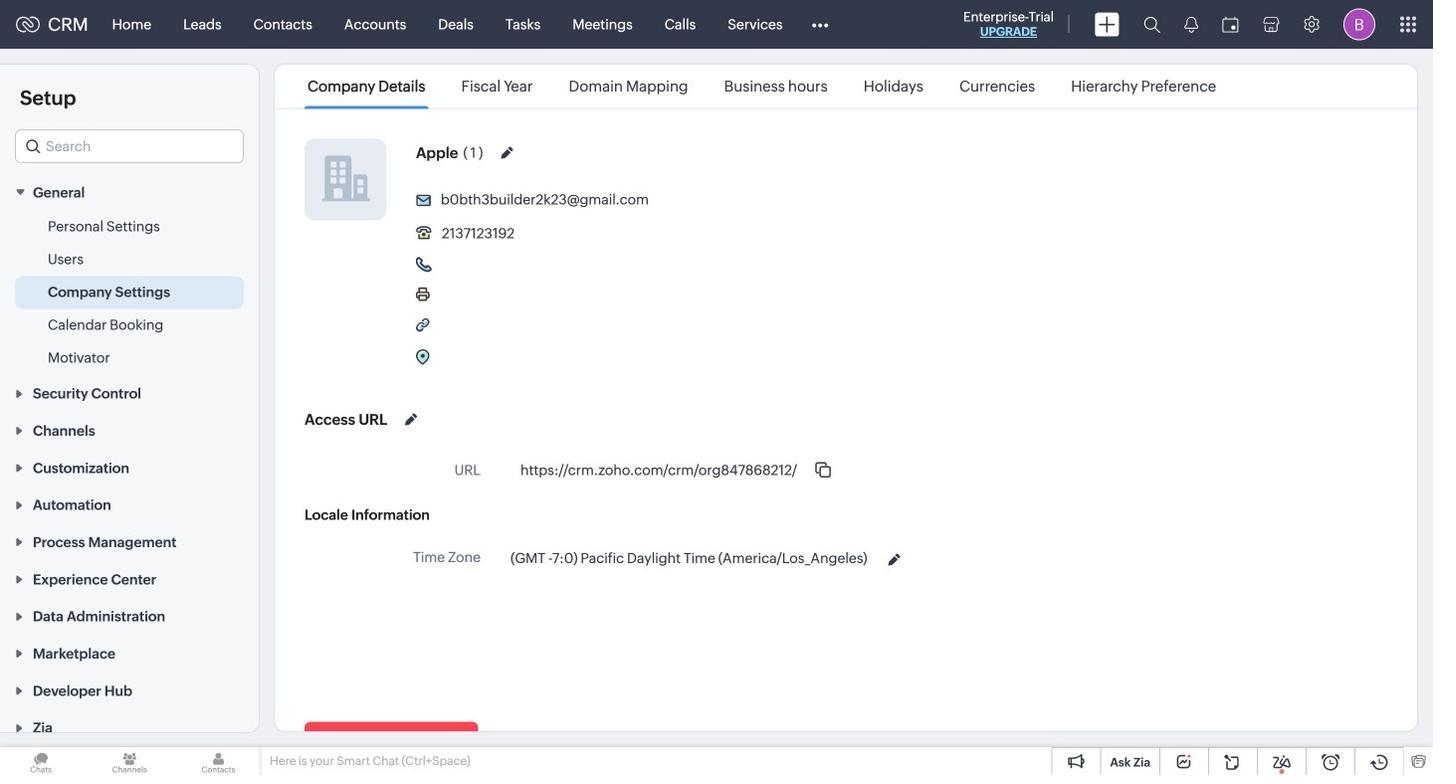 Task type: describe. For each thing, give the bounding box(es) containing it.
channels image
[[89, 748, 171, 776]]

logo image
[[16, 16, 40, 32]]

Search text field
[[16, 130, 243, 162]]

companylogo image
[[306, 140, 385, 220]]

create menu image
[[1095, 12, 1120, 36]]



Task type: vqa. For each thing, say whether or not it's contained in the screenshot.
The Morlong Associates (Sample)
no



Task type: locate. For each thing, give the bounding box(es) containing it.
signals element
[[1173, 0, 1211, 49]]

Other Modules field
[[799, 8, 842, 40]]

chats image
[[0, 748, 82, 776]]

profile element
[[1332, 0, 1388, 48]]

contacts image
[[178, 748, 259, 776]]

search image
[[1144, 16, 1161, 33]]

profile image
[[1344, 8, 1376, 40]]

signals image
[[1185, 16, 1199, 33]]

search element
[[1132, 0, 1173, 49]]

create menu element
[[1083, 0, 1132, 48]]

None field
[[15, 129, 244, 163]]

region
[[0, 210, 259, 375]]

calendar image
[[1223, 16, 1240, 32]]

list
[[290, 65, 1235, 108]]



